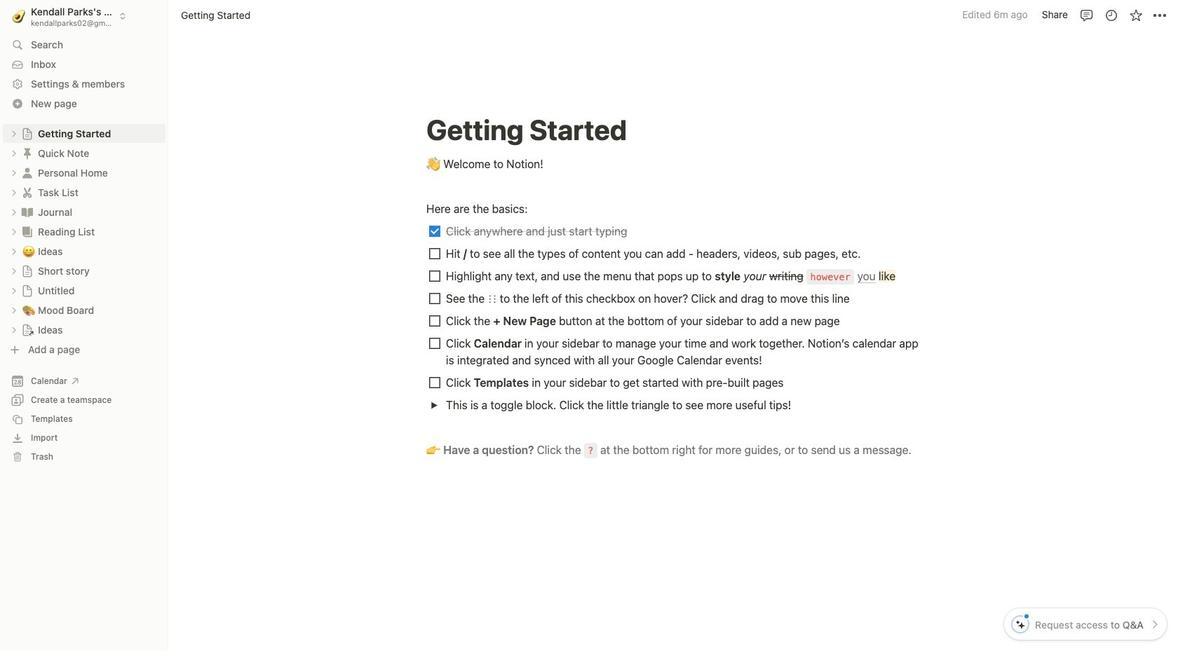 Task type: vqa. For each thing, say whether or not it's contained in the screenshot.
COMMENTS image at the right top
yes



Task type: describe. For each thing, give the bounding box(es) containing it.
4 open image from the top
[[10, 287, 18, 295]]

2 open image from the top
[[10, 208, 18, 216]]

favorite image
[[1129, 8, 1143, 22]]

👉 image
[[427, 441, 441, 459]]

👋 image
[[427, 154, 441, 173]]

comments image
[[1080, 8, 1094, 22]]



Task type: locate. For each thing, give the bounding box(es) containing it.
5 open image from the top
[[10, 306, 18, 315]]

1 open image from the top
[[10, 188, 18, 197]]

🥑 image
[[12, 7, 25, 25]]

🎨 image
[[22, 302, 35, 318]]

open image
[[10, 188, 18, 197], [10, 208, 18, 216], [10, 228, 18, 236], [10, 287, 18, 295], [10, 306, 18, 315]]

3 open image from the top
[[10, 228, 18, 236]]

open image
[[10, 129, 18, 138], [10, 149, 18, 157], [10, 169, 18, 177], [10, 247, 18, 256], [10, 267, 18, 275], [10, 326, 18, 334], [430, 402, 438, 409]]

updates image
[[1105, 8, 1119, 22]]

😀 image
[[22, 243, 35, 259]]

change page icon image
[[21, 127, 34, 140], [20, 146, 34, 160], [20, 166, 34, 180], [20, 186, 34, 200], [20, 205, 34, 219], [20, 225, 34, 239], [21, 265, 34, 277], [21, 284, 34, 297], [21, 324, 34, 336]]



